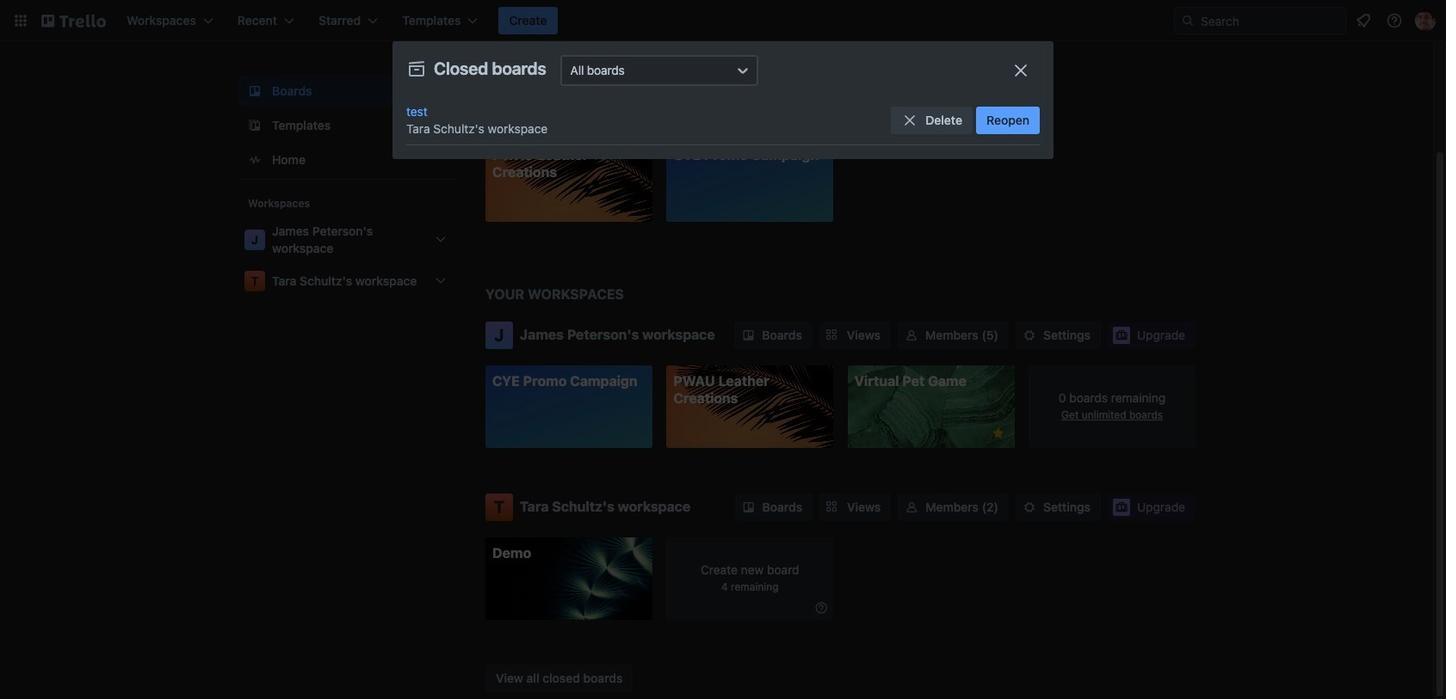 Task type: vqa. For each thing, say whether or not it's contained in the screenshot.
the Get Trello for free LINK
no



Task type: describe. For each thing, give the bounding box(es) containing it.
board image
[[245, 81, 265, 102]]

primary element
[[0, 0, 1446, 41]]

Search field
[[1174, 7, 1347, 34]]

james peterson (jamespeterson93) image
[[1415, 10, 1436, 31]]



Task type: locate. For each thing, give the bounding box(es) containing it.
home image
[[245, 150, 265, 170]]

sm image
[[740, 327, 757, 344], [1021, 327, 1038, 344], [740, 499, 757, 516], [1021, 499, 1038, 516]]

template board image
[[245, 115, 265, 136]]

search image
[[1181, 14, 1195, 28]]

2 vertical spatial sm image
[[813, 600, 830, 617]]

sm image
[[903, 327, 920, 344], [903, 499, 921, 516], [813, 600, 830, 617]]

open information menu image
[[1386, 12, 1403, 29]]

0 notifications image
[[1353, 10, 1374, 31]]

1 vertical spatial sm image
[[903, 499, 921, 516]]

0 vertical spatial sm image
[[903, 327, 920, 344]]



